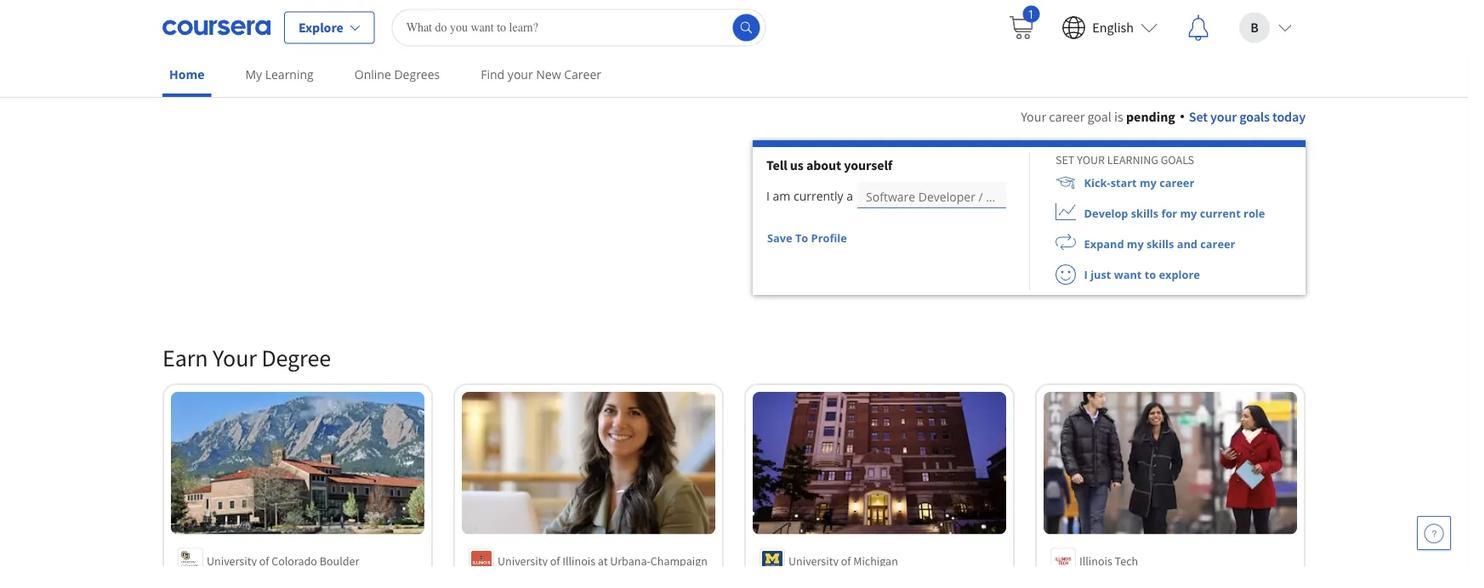 Task type: describe. For each thing, give the bounding box(es) containing it.
online
[[355, 66, 391, 83]]

i just want to explore
[[1084, 267, 1200, 282]]

0 vertical spatial skills
[[1131, 206, 1159, 221]]

am
[[773, 188, 791, 204]]

my learning link
[[239, 55, 320, 94]]

home
[[169, 66, 204, 83]]

my inside develop skills for my current role "button"
[[1180, 206, 1197, 221]]

expand
[[1084, 236, 1124, 251]]

learning
[[265, 66, 314, 83]]

graduation cap image
[[1056, 173, 1076, 193]]

your career goal is pending
[[1021, 108, 1175, 125]]

expand my skills and career
[[1084, 236, 1235, 251]]

earn your degree main content
[[0, 86, 1468, 567]]

a
[[847, 188, 853, 204]]

about
[[806, 157, 841, 174]]

line chart image
[[1056, 203, 1076, 224]]

set your goals today
[[1189, 108, 1306, 125]]

career inside button
[[1160, 175, 1195, 190]]

your for new
[[508, 66, 533, 83]]

0 horizontal spatial goals
[[1161, 152, 1194, 168]]

us
[[790, 157, 804, 174]]

tell us about yourself
[[766, 157, 893, 174]]

goal
[[1088, 108, 1112, 125]]

role
[[1244, 206, 1265, 221]]

set your learning goals
[[1056, 152, 1194, 168]]

english button
[[1048, 0, 1171, 55]]

b
[[1251, 19, 1259, 36]]

1 vertical spatial skills
[[1147, 236, 1174, 251]]

set for set your goals today
[[1189, 108, 1208, 125]]

current
[[1200, 206, 1241, 221]]

engineer
[[986, 188, 1035, 205]]

is
[[1114, 108, 1124, 125]]

earn your degree collection element
[[152, 316, 1316, 567]]

yourself
[[844, 157, 893, 174]]

i for i am currently a
[[766, 188, 770, 204]]

my inside kick-start my career button
[[1140, 175, 1157, 190]]

to
[[795, 231, 808, 245]]

develop skills for my current role
[[1084, 206, 1265, 221]]

i just want to explore button
[[1030, 259, 1200, 290]]

profile
[[811, 231, 847, 245]]

goals inside dropdown button
[[1240, 108, 1270, 125]]

for
[[1162, 206, 1177, 221]]

set for set your learning goals
[[1056, 152, 1075, 168]]

help center image
[[1424, 523, 1444, 544]]

software
[[866, 188, 915, 205]]

to
[[1145, 267, 1156, 282]]

develop
[[1084, 206, 1128, 221]]

career inside "button"
[[1201, 236, 1235, 251]]



Task type: vqa. For each thing, say whether or not it's contained in the screenshot.
Profile
yes



Task type: locate. For each thing, give the bounding box(es) containing it.
i am currently a
[[766, 188, 853, 204]]

save
[[767, 231, 792, 245]]

0 vertical spatial my
[[1140, 175, 1157, 190]]

skills
[[1131, 206, 1159, 221], [1147, 236, 1174, 251]]

goals up kick-start my career
[[1161, 152, 1194, 168]]

earn
[[162, 343, 208, 373]]

find
[[481, 66, 505, 83]]

my learning
[[245, 66, 314, 83]]

your inside dropdown button
[[1211, 108, 1237, 125]]

find your new career
[[481, 66, 601, 83]]

set up graduation cap image
[[1056, 152, 1075, 168]]

repeat image
[[1056, 234, 1076, 254]]

expand my skills and career button
[[1030, 229, 1235, 259]]

i
[[766, 188, 770, 204], [1084, 267, 1088, 282]]

2 vertical spatial career
[[1201, 236, 1235, 251]]

save to profile
[[767, 231, 847, 245]]

1 horizontal spatial your
[[1077, 152, 1105, 168]]

0 vertical spatial i
[[766, 188, 770, 204]]

and
[[1177, 236, 1198, 251]]

0 horizontal spatial career
[[1049, 108, 1085, 125]]

your for goals
[[1211, 108, 1237, 125]]

smile image
[[1056, 265, 1076, 285]]

1
[[1028, 6, 1035, 22]]

1 horizontal spatial set
[[1189, 108, 1208, 125]]

my
[[1140, 175, 1157, 190], [1180, 206, 1197, 221], [1127, 236, 1144, 251]]

my right "for"
[[1180, 206, 1197, 221]]

1 vertical spatial career
[[1160, 175, 1195, 190]]

software developer / engineer
[[866, 188, 1035, 205]]

0 vertical spatial goals
[[1240, 108, 1270, 125]]

explore
[[299, 19, 343, 36]]

find your new career link
[[474, 55, 608, 94]]

explore
[[1159, 267, 1200, 282]]

online degrees
[[355, 66, 440, 83]]

0 horizontal spatial set
[[1056, 152, 1075, 168]]

today
[[1273, 108, 1306, 125]]

want
[[1114, 267, 1142, 282]]

0 horizontal spatial your
[[213, 343, 257, 373]]

i inside button
[[1084, 267, 1088, 282]]

1 vertical spatial your
[[1211, 108, 1237, 125]]

set inside dropdown button
[[1189, 108, 1208, 125]]

degrees
[[394, 66, 440, 83]]

2 horizontal spatial career
[[1201, 236, 1235, 251]]

career up develop skills for my current role
[[1160, 175, 1195, 190]]

set right pending
[[1189, 108, 1208, 125]]

learning
[[1107, 152, 1159, 168]]

1 horizontal spatial career
[[1160, 175, 1195, 190]]

i for i just want to explore
[[1084, 267, 1088, 282]]

shopping cart: 1 item element
[[1007, 6, 1040, 41]]

What do you want to learn? text field
[[392, 9, 766, 46]]

1 horizontal spatial i
[[1084, 267, 1088, 282]]

goals left today
[[1240, 108, 1270, 125]]

career
[[1049, 108, 1085, 125], [1160, 175, 1195, 190], [1201, 236, 1235, 251]]

save to profile button
[[766, 223, 848, 253]]

my inside expand my skills and career "button"
[[1127, 236, 1144, 251]]

your up kick-
[[1077, 152, 1105, 168]]

career right the 'and'
[[1201, 236, 1235, 251]]

set your goals today button
[[1181, 106, 1306, 127]]

0 vertical spatial career
[[1049, 108, 1085, 125]]

1 vertical spatial my
[[1180, 206, 1197, 221]]

1 vertical spatial your
[[213, 343, 257, 373]]

goals
[[1240, 108, 1270, 125], [1161, 152, 1194, 168]]

kick-start my career button
[[1030, 168, 1195, 198]]

just
[[1091, 267, 1111, 282]]

i left am
[[766, 188, 770, 204]]

my
[[245, 66, 262, 83]]

my right expand
[[1127, 236, 1144, 251]]

your for learning
[[1077, 152, 1105, 168]]

1 vertical spatial goals
[[1161, 152, 1194, 168]]

start
[[1111, 175, 1137, 190]]

explore button
[[284, 11, 375, 44]]

0 horizontal spatial i
[[766, 188, 770, 204]]

1 link
[[994, 0, 1048, 55]]

1 horizontal spatial goals
[[1240, 108, 1270, 125]]

your
[[508, 66, 533, 83], [1211, 108, 1237, 125], [1077, 152, 1105, 168]]

kick-start my career
[[1084, 175, 1195, 190]]

1 horizontal spatial your
[[1021, 108, 1046, 125]]

english
[[1093, 19, 1134, 36]]

2 horizontal spatial your
[[1211, 108, 1237, 125]]

your right find
[[508, 66, 533, 83]]

currently
[[794, 188, 844, 204]]

skills left the 'and'
[[1147, 236, 1174, 251]]

home link
[[162, 55, 211, 97]]

earn your degree
[[162, 343, 331, 373]]

1 vertical spatial set
[[1056, 152, 1075, 168]]

0 horizontal spatial your
[[508, 66, 533, 83]]

your right earn
[[213, 343, 257, 373]]

2 vertical spatial your
[[1077, 152, 1105, 168]]

1 vertical spatial i
[[1084, 267, 1088, 282]]

kick-
[[1084, 175, 1111, 190]]

0 vertical spatial your
[[1021, 108, 1046, 125]]

coursera image
[[162, 14, 271, 41]]

develop skills for my current role button
[[1030, 198, 1265, 229]]

None search field
[[392, 9, 766, 46]]

online degrees link
[[348, 55, 447, 94]]

my right start
[[1140, 175, 1157, 190]]

career
[[564, 66, 601, 83]]

your left goal
[[1021, 108, 1046, 125]]

developer
[[919, 188, 976, 205]]

degree
[[261, 343, 331, 373]]

your
[[1021, 108, 1046, 125], [213, 343, 257, 373]]

2 vertical spatial my
[[1127, 236, 1144, 251]]

0 vertical spatial your
[[508, 66, 533, 83]]

new
[[536, 66, 561, 83]]

0 vertical spatial set
[[1189, 108, 1208, 125]]

career left goal
[[1049, 108, 1085, 125]]

tell
[[766, 157, 787, 174]]

set
[[1189, 108, 1208, 125], [1056, 152, 1075, 168]]

your left today
[[1211, 108, 1237, 125]]

pending
[[1126, 108, 1175, 125]]

i left just
[[1084, 267, 1088, 282]]

/
[[979, 188, 983, 205]]

skills left "for"
[[1131, 206, 1159, 221]]

b button
[[1226, 0, 1306, 55]]



